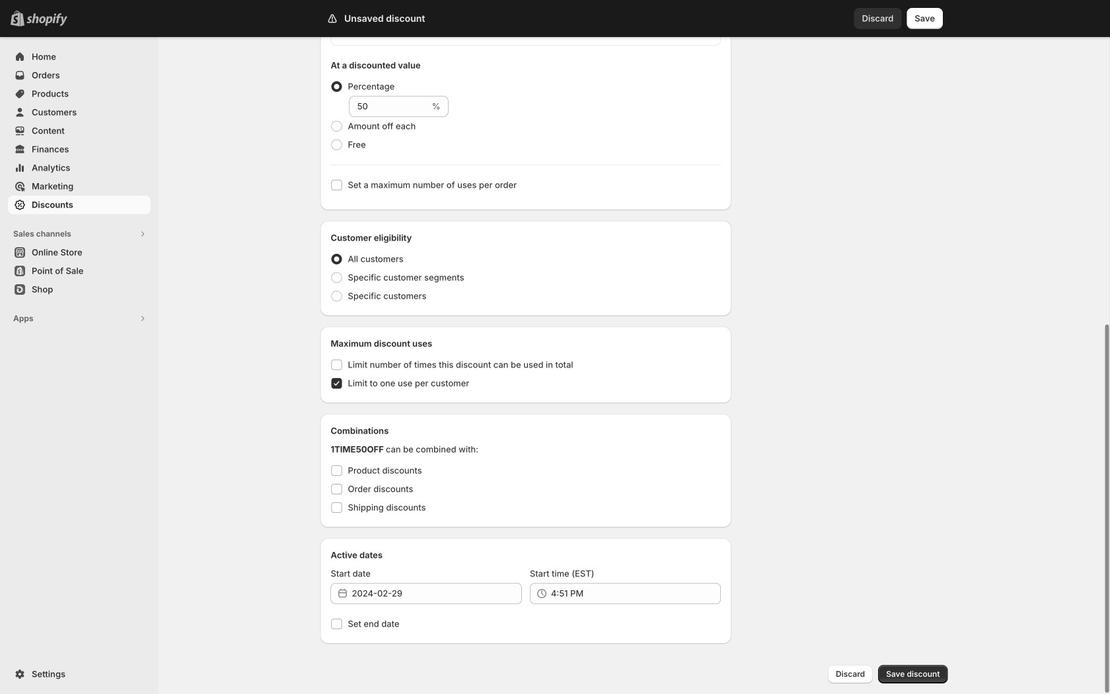 Task type: vqa. For each thing, say whether or not it's contained in the screenshot.
25
no



Task type: locate. For each thing, give the bounding box(es) containing it.
shopify image
[[26, 13, 67, 26]]

YYYY-MM-DD text field
[[352, 583, 522, 604]]

None text field
[[349, 96, 430, 117]]

Enter time text field
[[551, 583, 721, 604]]



